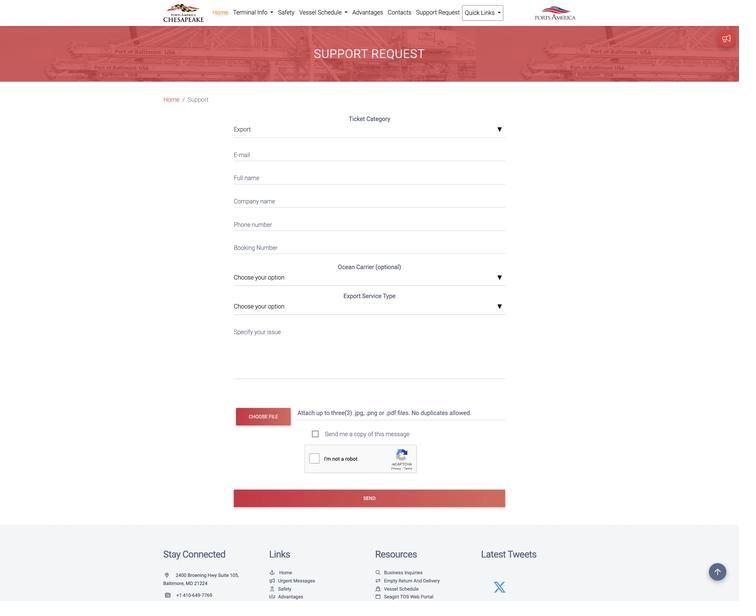 Task type: locate. For each thing, give the bounding box(es) containing it.
105,
[[230, 573, 239, 579]]

1 vertical spatial choose your option
[[234, 304, 285, 311]]

send
[[363, 496, 376, 502]]

choose
[[234, 275, 254, 282], [234, 304, 254, 311], [249, 415, 268, 420]]

▼
[[497, 127, 502, 133], [497, 275, 502, 281], [497, 304, 502, 310]]

1 vertical spatial vessel schedule
[[384, 587, 419, 593]]

home link for 'urgent messages' link on the bottom of page
[[269, 571, 292, 576]]

2 horizontal spatial support
[[416, 9, 437, 16]]

0 horizontal spatial export
[[234, 126, 251, 133]]

0 horizontal spatial links
[[269, 549, 290, 561]]

1 vertical spatial name
[[260, 198, 275, 205]]

advantages left the contacts in the right of the page
[[352, 9, 383, 16]]

0 vertical spatial advantages
[[352, 9, 383, 16]]

export left service
[[344, 293, 361, 300]]

2 vertical spatial support
[[188, 96, 209, 104]]

seagirt
[[384, 595, 399, 601]]

name right full
[[245, 175, 259, 182]]

1 vertical spatial vessel schedule link
[[375, 587, 419, 593]]

0 vertical spatial name
[[245, 175, 259, 182]]

safety link for leftmost vessel schedule link
[[276, 5, 297, 20]]

2 vertical spatial home
[[279, 571, 292, 576]]

user hard hat image
[[269, 588, 275, 592]]

410-
[[183, 593, 192, 599]]

1 horizontal spatial home link
[[210, 5, 231, 20]]

2400
[[176, 573, 186, 579]]

quick links link
[[462, 5, 503, 21]]

name
[[245, 175, 259, 182], [260, 198, 275, 205]]

send button
[[234, 491, 505, 508]]

vessel schedule link
[[297, 5, 350, 20], [375, 587, 419, 593]]

baltimore,
[[163, 582, 185, 587]]

links up anchor icon
[[269, 549, 290, 561]]

browser image
[[375, 596, 381, 600]]

0 vertical spatial safety
[[278, 9, 295, 16]]

0 horizontal spatial vessel schedule
[[299, 9, 343, 16]]

inquiries
[[405, 571, 423, 576]]

stay
[[163, 549, 180, 561]]

messages
[[293, 579, 315, 584]]

1 horizontal spatial request
[[438, 9, 460, 16]]

1 horizontal spatial name
[[260, 198, 275, 205]]

empty return and delivery
[[384, 579, 440, 584]]

0 horizontal spatial home
[[164, 96, 179, 104]]

export up e-mail
[[234, 126, 251, 133]]

empty
[[384, 579, 397, 584]]

1 vertical spatial ▼
[[497, 275, 502, 281]]

bullhorn image
[[269, 580, 275, 584]]

1 vertical spatial vessel
[[384, 587, 398, 593]]

urgent messages link
[[269, 579, 315, 584]]

advantages link left the contacts in the right of the page
[[350, 5, 386, 20]]

0 horizontal spatial home link
[[164, 96, 179, 105]]

1 vertical spatial option
[[268, 304, 285, 311]]

contacts link
[[386, 5, 414, 20]]

1 horizontal spatial advantages
[[352, 9, 383, 16]]

export
[[234, 126, 251, 133], [344, 293, 361, 300]]

seagirt tos web portal link
[[375, 595, 433, 601]]

safety
[[278, 9, 295, 16], [278, 587, 291, 593]]

0 vertical spatial support request
[[416, 9, 460, 16]]

2 vertical spatial home link
[[269, 571, 292, 576]]

1 vertical spatial support
[[314, 47, 368, 61]]

choose down booking
[[234, 275, 254, 282]]

support request
[[416, 9, 460, 16], [314, 47, 425, 61]]

1 horizontal spatial advantages link
[[350, 5, 386, 20]]

2 vertical spatial choose
[[249, 415, 268, 420]]

and
[[414, 579, 422, 584]]

business inquiries
[[384, 571, 423, 576]]

vessel
[[299, 9, 316, 16], [384, 587, 398, 593]]

advantages link down user hard hat "icon"
[[269, 595, 303, 601]]

safety right info
[[278, 9, 295, 16]]

links right quick
[[481, 9, 495, 16]]

web
[[410, 595, 420, 601]]

0 vertical spatial support
[[416, 9, 437, 16]]

0 vertical spatial home link
[[210, 5, 231, 20]]

advantages down 'urgent messages' link on the bottom of page
[[278, 595, 303, 601]]

issue
[[267, 329, 281, 336]]

safety link down urgent
[[269, 587, 291, 593]]

2 safety from the top
[[278, 587, 291, 593]]

Attach up to three(3) .jpg, .png or .pdf files. No duplicates allowed. text field
[[297, 407, 507, 421]]

choose file
[[249, 415, 278, 420]]

0 vertical spatial choose your option
[[234, 275, 285, 282]]

number
[[256, 245, 278, 252]]

2 vertical spatial ▼
[[497, 304, 502, 310]]

2 option from the top
[[268, 304, 285, 311]]

option
[[268, 275, 285, 282], [268, 304, 285, 311]]

quick links
[[465, 9, 496, 16]]

md
[[186, 582, 193, 587]]

option down number
[[268, 275, 285, 282]]

1 horizontal spatial links
[[481, 9, 495, 16]]

tos
[[400, 595, 409, 601]]

0 horizontal spatial schedule
[[318, 9, 342, 16]]

0 vertical spatial export
[[234, 126, 251, 133]]

service
[[362, 293, 382, 300]]

choose up specify
[[234, 304, 254, 311]]

0 horizontal spatial vessel
[[299, 9, 316, 16]]

schedule
[[318, 9, 342, 16], [399, 587, 419, 593]]

649-
[[192, 593, 202, 599]]

booking
[[234, 245, 255, 252]]

support
[[416, 9, 437, 16], [314, 47, 368, 61], [188, 96, 209, 104]]

0 horizontal spatial name
[[245, 175, 259, 182]]

E-mail email field
[[234, 147, 505, 161]]

company
[[234, 198, 259, 205]]

type
[[383, 293, 396, 300]]

connected
[[182, 549, 225, 561]]

your down the booking number
[[255, 275, 267, 282]]

ship image
[[375, 588, 381, 592]]

0 horizontal spatial support
[[188, 96, 209, 104]]

2400 broening hwy suite 105, baltimore, md 21224
[[163, 573, 239, 587]]

safety link right info
[[276, 5, 297, 20]]

your left issue
[[254, 329, 266, 336]]

quick
[[465, 9, 480, 16]]

home link
[[210, 5, 231, 20], [164, 96, 179, 105], [269, 571, 292, 576]]

1 vertical spatial home link
[[164, 96, 179, 105]]

export service type
[[344, 293, 396, 300]]

1 ▼ from the top
[[497, 127, 502, 133]]

1 vertical spatial home
[[164, 96, 179, 104]]

0 vertical spatial safety link
[[276, 5, 297, 20]]

0 vertical spatial option
[[268, 275, 285, 282]]

company name
[[234, 198, 275, 205]]

0 vertical spatial links
[[481, 9, 495, 16]]

choose your option up specify your issue
[[234, 304, 285, 311]]

search image
[[375, 572, 381, 576]]

send me a copy of this message
[[325, 431, 410, 439]]

1 vertical spatial your
[[255, 304, 267, 311]]

2400 broening hwy suite 105, baltimore, md 21224 link
[[163, 573, 239, 587]]

0 horizontal spatial advantages
[[278, 595, 303, 601]]

info
[[257, 9, 267, 16]]

0 horizontal spatial request
[[371, 47, 425, 61]]

empty return and delivery link
[[375, 579, 440, 584]]

Phone number text field
[[234, 217, 505, 231]]

1 horizontal spatial vessel schedule link
[[375, 587, 419, 593]]

e-mail
[[234, 152, 250, 159]]

choose your option down the booking number
[[234, 275, 285, 282]]

0 vertical spatial home
[[212, 9, 228, 16]]

me
[[340, 431, 348, 439]]

phone
[[234, 221, 250, 229]]

0 vertical spatial vessel schedule link
[[297, 5, 350, 20]]

0 vertical spatial schedule
[[318, 9, 342, 16]]

phone number
[[234, 221, 272, 229]]

1 vertical spatial safety link
[[269, 587, 291, 593]]

1 vertical spatial safety
[[278, 587, 291, 593]]

1 vertical spatial export
[[344, 293, 361, 300]]

1 vertical spatial advantages
[[278, 595, 303, 601]]

urgent
[[278, 579, 292, 584]]

go to top image
[[709, 564, 727, 582]]

1 vertical spatial choose
[[234, 304, 254, 311]]

of
[[368, 431, 373, 439]]

safety down urgent
[[278, 587, 291, 593]]

links
[[481, 9, 495, 16], [269, 549, 290, 561]]

resources
[[375, 549, 417, 561]]

message
[[386, 431, 410, 439]]

1 horizontal spatial home
[[212, 9, 228, 16]]

1 horizontal spatial support
[[314, 47, 368, 61]]

your
[[255, 275, 267, 282], [255, 304, 267, 311], [254, 329, 266, 336]]

support request link
[[414, 5, 462, 20]]

home link for terminal info link
[[210, 5, 231, 20]]

advantages link
[[350, 5, 386, 20], [269, 595, 303, 601]]

advantages
[[352, 9, 383, 16], [278, 595, 303, 601]]

urgent messages
[[278, 579, 315, 584]]

0 vertical spatial ▼
[[497, 127, 502, 133]]

1 vertical spatial request
[[371, 47, 425, 61]]

choose left the file on the bottom left
[[249, 415, 268, 420]]

2 horizontal spatial home link
[[269, 571, 292, 576]]

safety link
[[276, 5, 297, 20], [269, 587, 291, 593]]

option up issue
[[268, 304, 285, 311]]

tweets
[[508, 549, 537, 561]]

1 vertical spatial schedule
[[399, 587, 419, 593]]

2 ▼ from the top
[[497, 275, 502, 281]]

0 horizontal spatial advantages link
[[269, 595, 303, 601]]

name right company
[[260, 198, 275, 205]]

request
[[438, 9, 460, 16], [371, 47, 425, 61]]

1 horizontal spatial export
[[344, 293, 361, 300]]

your up specify your issue
[[255, 304, 267, 311]]



Task type: describe. For each thing, give the bounding box(es) containing it.
full
[[234, 175, 243, 182]]

ocean
[[338, 264, 355, 271]]

2 horizontal spatial home
[[279, 571, 292, 576]]

+1 410-649-7769
[[176, 593, 212, 599]]

0 vertical spatial vessel
[[299, 9, 316, 16]]

return
[[399, 579, 412, 584]]

number
[[252, 221, 272, 229]]

portal
[[421, 595, 433, 601]]

category
[[367, 116, 390, 123]]

Specify your issue text field
[[234, 324, 505, 380]]

name for full name
[[245, 175, 259, 182]]

1 option from the top
[[268, 275, 285, 282]]

terminal
[[233, 9, 256, 16]]

Full name text field
[[234, 170, 505, 185]]

safety link for bottom advantages link
[[269, 587, 291, 593]]

full name
[[234, 175, 259, 182]]

specify your issue
[[234, 329, 281, 336]]

1 safety from the top
[[278, 9, 295, 16]]

contacts
[[388, 9, 411, 16]]

+1
[[176, 593, 182, 599]]

latest
[[481, 549, 506, 561]]

21224
[[194, 582, 208, 587]]

terminal info link
[[231, 5, 276, 20]]

send
[[325, 431, 338, 439]]

7769
[[202, 593, 212, 599]]

seagirt tos web portal
[[384, 595, 433, 601]]

1 vertical spatial support request
[[314, 47, 425, 61]]

business inquiries link
[[375, 571, 423, 576]]

delivery
[[423, 579, 440, 584]]

+1 410-649-7769 link
[[163, 593, 212, 599]]

export for export service type
[[344, 293, 361, 300]]

1 choose your option from the top
[[234, 275, 285, 282]]

broening
[[188, 573, 207, 579]]

this
[[375, 431, 384, 439]]

booking number
[[234, 245, 278, 252]]

terminal info
[[233, 9, 269, 16]]

map marker alt image
[[165, 574, 175, 579]]

1 horizontal spatial vessel
[[384, 587, 398, 593]]

business
[[384, 571, 403, 576]]

3 ▼ from the top
[[497, 304, 502, 310]]

1 horizontal spatial schedule
[[399, 587, 419, 593]]

carrier
[[356, 264, 374, 271]]

exchange image
[[375, 580, 381, 584]]

0 vertical spatial advantages link
[[350, 5, 386, 20]]

stay connected
[[163, 549, 225, 561]]

2 vertical spatial your
[[254, 329, 266, 336]]

mail
[[239, 152, 250, 159]]

Booking Number text field
[[234, 240, 505, 254]]

name for company name
[[260, 198, 275, 205]]

a
[[349, 431, 353, 439]]

Company name text field
[[234, 194, 505, 208]]

2 choose your option from the top
[[234, 304, 285, 311]]

1 vertical spatial links
[[269, 549, 290, 561]]

1 horizontal spatial vessel schedule
[[384, 587, 419, 593]]

anchor image
[[269, 572, 275, 576]]

home for the leftmost the home link
[[164, 96, 179, 104]]

ticket
[[349, 116, 365, 123]]

1 vertical spatial advantages link
[[269, 595, 303, 601]]

hand receiving image
[[269, 596, 275, 600]]

0 vertical spatial choose
[[234, 275, 254, 282]]

hwy
[[208, 573, 217, 579]]

copy
[[354, 431, 367, 439]]

(optional)
[[376, 264, 401, 271]]

ocean carrier (optional)
[[338, 264, 401, 271]]

file
[[269, 415, 278, 420]]

0 horizontal spatial vessel schedule link
[[297, 5, 350, 20]]

e-
[[234, 152, 239, 159]]

suite
[[218, 573, 229, 579]]

specify
[[234, 329, 253, 336]]

home for the home link corresponding to terminal info link
[[212, 9, 228, 16]]

phone office image
[[165, 594, 176, 599]]

0 vertical spatial vessel schedule
[[299, 9, 343, 16]]

0 vertical spatial request
[[438, 9, 460, 16]]

latest tweets
[[481, 549, 537, 561]]

ticket category
[[349, 116, 390, 123]]

export for export
[[234, 126, 251, 133]]

0 vertical spatial your
[[255, 275, 267, 282]]



Task type: vqa. For each thing, say whether or not it's contained in the screenshot.
bottommost advantages Link
yes



